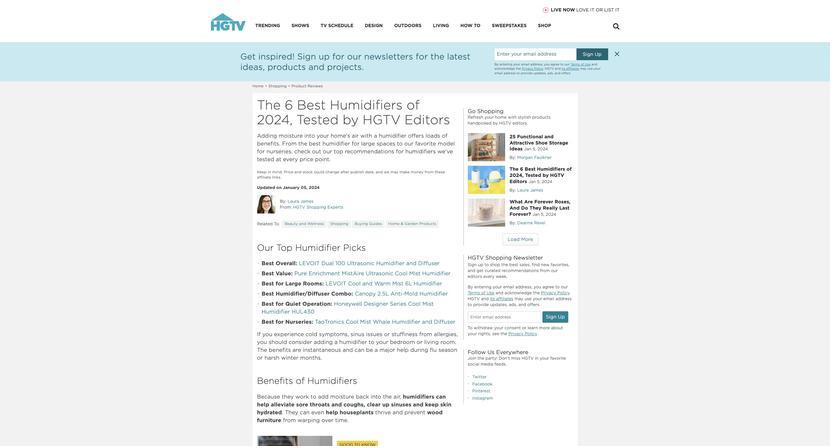 Task type: vqa. For each thing, say whether or not it's contained in the screenshot.
Sateen
no



Task type: locate. For each thing, give the bounding box(es) containing it.
hgtv down faulkner at top
[[550, 173, 565, 178]]

1 vertical spatial humidifiers
[[403, 394, 435, 400]]

publish
[[351, 170, 364, 174]]

0 vertical spatial favorite
[[415, 141, 436, 147]]

0 horizontal spatial moisture
[[279, 133, 303, 139]]

best up should
[[262, 319, 274, 326]]

the left the air,
[[383, 394, 392, 400]]

0 vertical spatial jan
[[524, 147, 532, 152]]

0 horizontal spatial they
[[285, 410, 298, 416]]

home link
[[253, 84, 267, 88]]

change
[[326, 170, 339, 174]]

0 horizontal spatial 2024,
[[257, 113, 293, 127]]

terms of use link up privacy policy .                               hgtv                               and its affiliates
[[571, 62, 591, 66]]

new
[[541, 263, 550, 268]]

sore
[[296, 402, 308, 408]]

humidifiers up air
[[330, 98, 403, 113]]

by
[[495, 62, 499, 66], [468, 285, 473, 290]]

help inside humidifiers can help alleviate sore throats and coughs, clear up sinuses and keep skin hydrated
[[257, 402, 269, 408]]

tested
[[257, 156, 274, 163]]

privacy policy link for hgtv shopping newsletter
[[541, 291, 570, 296]]

home & garden products link
[[386, 220, 439, 228]]

home for home & garden products
[[389, 222, 400, 226]]

editors for jan 5, 2024
[[510, 179, 527, 184]]

by: deanne revel
[[510, 221, 546, 226]]

offers. for hgtv shopping newsletter
[[528, 303, 541, 307]]

6 for jan
[[520, 167, 524, 172]]

2 vertical spatial 5,
[[541, 212, 545, 217]]

cool
[[395, 271, 408, 277], [348, 281, 361, 287], [408, 301, 421, 308], [346, 319, 359, 326]]

2024 for and
[[546, 212, 557, 217]]

5, for they
[[541, 212, 545, 217]]

anti-
[[391, 291, 405, 297]]

2024 for of
[[542, 179, 553, 184]]

time.
[[335, 418, 349, 424]]

affiliates down by entering your email address, you agree to our terms of use and acknowledge the privacy policy
[[496, 297, 514, 302]]

sign inside get inspired! sign up for our newsletters for the latest ideas, products and projects.
[[297, 52, 316, 61]]

warm
[[374, 281, 391, 287]]

tested for into
[[297, 113, 339, 127]]

1 horizontal spatial moisture
[[330, 394, 354, 400]]

keep in mind: price and stock could change after publish date, and we may make money from these affiliate links.
[[257, 170, 445, 180]]

0 vertical spatial provide
[[521, 71, 533, 75]]

of
[[581, 62, 584, 66], [407, 98, 420, 113], [442, 133, 448, 139], [567, 167, 572, 172], [481, 291, 486, 296], [296, 376, 305, 386]]

1 horizontal spatial they
[[530, 206, 542, 211]]

deanne revel link
[[518, 221, 546, 226]]

sign up for sign up button associated with 'enter email address' text field
[[546, 315, 565, 320]]

1 vertical spatial into
[[371, 394, 381, 400]]

0 horizontal spatial offers.
[[528, 303, 541, 307]]

tested up home's
[[297, 113, 339, 127]]

keep
[[425, 402, 439, 408]]

from down "new"
[[540, 269, 550, 273]]

it right the list
[[616, 7, 620, 12]]

humidifiers
[[330, 98, 403, 113], [537, 167, 565, 172], [308, 376, 357, 386]]

shopping link right home link
[[269, 84, 290, 88]]

inspired!
[[258, 52, 295, 61]]

editors for adding moisture into your home's air with a humidifier offers loads of benefits. from the best humidifier for large spaces to our favorite model for nurseries, check out our top recommendations for humidifiers we've tested at every price point.
[[405, 113, 450, 127]]

0 horizontal spatial in
[[268, 170, 271, 174]]

1 vertical spatial its affiliates link
[[490, 297, 514, 302]]

hgtv up get
[[468, 255, 484, 261]]

ads, for get inspired! sign up for our newsletters for the latest ideas, products and projects.
[[548, 71, 554, 75]]

laura for by: laura james from: hgtv shopping experts
[[288, 199, 299, 204]]

can up skin
[[436, 394, 446, 400]]

by: up what
[[510, 188, 516, 193]]

product reviews
[[292, 84, 323, 88]]

0 horizontal spatial terms
[[468, 291, 480, 296]]

how to link
[[461, 13, 481, 42]]

levoit dual 100 ultrasonic humidifier and diffuser link
[[299, 261, 440, 267]]

sign up button for 'enter email address' text field
[[543, 312, 569, 323]]

use
[[585, 62, 591, 66], [487, 291, 495, 296]]

can
[[355, 347, 365, 354], [436, 394, 446, 400], [300, 410, 310, 416]]

1 vertical spatial home
[[389, 222, 400, 226]]

newsletters
[[364, 52, 413, 61]]

major
[[380, 347, 395, 354]]

to left add on the bottom of page
[[311, 394, 316, 400]]

1 horizontal spatial laura james link
[[518, 188, 543, 193]]

how
[[461, 23, 473, 28]]

0 horizontal spatial sign up button
[[543, 312, 569, 323]]

1 vertical spatial affiliates
[[496, 297, 514, 302]]

with up editors.
[[508, 115, 517, 120]]

up inside sign up to shop the best sales, find new favorites, and get curated recommendations from our editors every week.
[[478, 263, 484, 268]]

cool inside honeywell designer series cool mist humidifier hul430
[[408, 301, 421, 308]]

0 horizontal spatial provide
[[474, 303, 489, 307]]

hgtv inside the by: laura james from: hgtv shopping experts
[[293, 205, 305, 210]]

jan 5, 2024 for they
[[533, 212, 557, 217]]

0 vertical spatial address
[[504, 71, 516, 75]]

updates, for hgtv shopping newsletter
[[490, 303, 508, 307]]

the down morgan
[[510, 167, 519, 172]]

can inside if you experience cold symptoms, sinus issues or stuffiness from allergies, you should consider adding a humidifier to your bedroom or living room. the benefits are instantaneous and can be a major help during flu season or harsh winter months.
[[355, 347, 365, 354]]

recommendations down "sales,"
[[502, 269, 539, 273]]

coughs,
[[344, 402, 365, 408]]

mist inside honeywell designer series cool mist humidifier hul430
[[423, 301, 434, 308]]

favorites,
[[551, 263, 570, 268]]

2 vertical spatial jan
[[533, 212, 540, 217]]

hgtv inside the . hgtv and
[[468, 297, 480, 302]]

2.5l
[[378, 291, 389, 297]]

best overall: levoit dual 100 ultrasonic humidifier and diffuser
[[262, 261, 440, 267]]

ultrasonic for 100
[[347, 261, 375, 267]]

humidifier inside if you experience cold symptoms, sinus issues or stuffiness from allergies, you should consider adding a humidifier to your bedroom or living room. the benefits are instantaneous and can be a major help during flu season or harsh winter months.
[[339, 340, 367, 346]]

the inside adding moisture into your home's air with a humidifier offers loads of benefits. from the best humidifier for large spaces to our favorite model for nurseries, check out our top recommendations for humidifiers we've tested at every price point.
[[298, 141, 307, 147]]

best for best value: pure enrichment mistaire ultrasonic cool mist humidifier
[[262, 271, 274, 277]]

the left the latest
[[431, 52, 445, 61]]

the 6 best humidifiers of 2024, tested by hgtv editors down faulkner at top
[[510, 167, 572, 184]]

ads, down the . hgtv and
[[509, 303, 517, 307]]

0 vertical spatial up
[[595, 52, 602, 57]]

0 horizontal spatial address
[[504, 71, 516, 75]]

sweepstakes
[[492, 23, 527, 28]]

with inside adding moisture into your home's air with a humidifier offers loads of benefits. from the best humidifier for large spaces to our favorite model for nurseries, check out our top recommendations for humidifiers we've tested at every price point.
[[361, 133, 372, 139]]

moisture inside adding moisture into your home's air with a humidifier offers loads of benefits. from the best humidifier for large spaces to our favorite model for nurseries, check out our top recommendations for humidifiers we've tested at every price point.
[[279, 133, 303, 139]]

Enter your email address text field
[[495, 48, 577, 60]]

over
[[322, 418, 334, 424]]

policy down favorites,
[[558, 291, 570, 296]]

updated on january 05, 2024
[[257, 185, 320, 190]]

editors up loads on the top of the page
[[405, 113, 450, 127]]

0 vertical spatial into
[[305, 133, 315, 139]]

best for best for large rooms: levoit cool and warm mist 6l humidifier
[[262, 281, 274, 287]]

up
[[595, 52, 602, 57], [558, 315, 565, 320]]

trending
[[256, 23, 280, 28]]

more
[[521, 237, 533, 242]]

beauty and wellness
[[285, 222, 324, 226]]

up for sign up button associated with 'enter email address' text field
[[558, 315, 565, 320]]

go to home page image
[[211, 13, 246, 31]]

of inside by entering your email address, you agree to our terms of use and acknowledge the privacy policy
[[481, 291, 486, 296]]

in right keep
[[268, 170, 271, 174]]

0 vertical spatial by
[[495, 62, 499, 66]]

policy for privacy policy .
[[525, 332, 537, 336]]

0 vertical spatial in
[[268, 170, 271, 174]]

by: down "forever?"
[[510, 221, 516, 226]]

best up best for quiet operation:
[[262, 291, 274, 297]]

. down favorites,
[[570, 291, 571, 296]]

0 horizontal spatial the 6 best humidifiers of 2024, tested by hgtv editors
[[257, 98, 450, 127]]

1 horizontal spatial favorite
[[551, 356, 566, 361]]

or down taotronics cool mist whale humidifier and diffuser link
[[384, 332, 390, 338]]

about
[[551, 326, 563, 331]]

by inside by entering your email address, you agree to our terms of use and acknowledge the privacy policy
[[468, 285, 473, 290]]

jan 5, 2024 for tested
[[529, 179, 553, 184]]

best inside sign up to shop the best sales, find new favorites, and get curated recommendations from our editors every week.
[[510, 263, 519, 268]]

by: for 25 functional and attractive shoe storage ideas
[[510, 155, 516, 160]]

add
[[318, 394, 329, 400]]

we've
[[438, 149, 453, 155]]

policy for privacy policy .                               hgtv                               and its affiliates
[[534, 67, 543, 70]]

1 horizontal spatial laura
[[518, 188, 529, 193]]

0 horizontal spatial products
[[268, 62, 306, 72]]

our
[[257, 243, 274, 253]]

sign up left close image
[[583, 52, 602, 57]]

from inside sign up to shop the best sales, find new favorites, and get curated recommendations from our editors every week.
[[540, 269, 550, 273]]

to inside by entering your email address, you agree to our terms of use and acknowledge the privacy policy
[[556, 285, 560, 290]]

0 vertical spatial entering
[[500, 62, 513, 66]]

you
[[544, 62, 550, 66], [534, 285, 542, 290], [262, 332, 273, 338], [257, 340, 267, 346]]

1 horizontal spatial address
[[556, 297, 572, 302]]

products down inspired!
[[268, 62, 306, 72]]

editors
[[468, 274, 482, 279]]

laura inside the by: laura james from: hgtv shopping experts
[[288, 199, 299, 204]]

1 horizontal spatial it
[[616, 7, 620, 12]]

humidifiers for 2024
[[537, 167, 565, 172]]

humidifier up spaces
[[379, 133, 407, 139]]

best left quiet
[[262, 301, 274, 308]]

terms down the "editors"
[[468, 291, 480, 296]]

editors up 'by: laura james'
[[510, 179, 527, 184]]

the inside "follow us everywhere join the party! don't miss hgtv in your favorite social media feeds."
[[478, 356, 484, 361]]

humidifiers up the because they work to add moisture back into the air,
[[308, 376, 357, 386]]

our inside sign up to shop the best sales, find new favorites, and get curated recommendations from our editors every week.
[[551, 269, 558, 273]]

moisture up from
[[279, 133, 303, 139]]

and inside the . hgtv and
[[481, 297, 489, 302]]

deanne
[[518, 221, 533, 226]]

really
[[543, 206, 558, 211]]

2 vertical spatial help
[[326, 410, 338, 416]]

to right spaces
[[397, 141, 403, 147]]

find
[[532, 263, 540, 268]]

address, inside by entering your email address, you agree to our terms of use and acknowledge the privacy policy
[[516, 285, 533, 290]]

terms inside by entering your email address, you agree to our terms of use and acknowledge the privacy policy
[[468, 291, 480, 296]]

levoit up pure
[[299, 261, 320, 267]]

functional
[[517, 134, 543, 139]]

0 vertical spatial affiliates
[[566, 67, 579, 70]]

5, up morgan faulkner link
[[533, 147, 536, 152]]

ultrasonic up best value: pure enrichment mistaire ultrasonic cool mist humidifier
[[347, 261, 375, 267]]

2 vertical spatial may
[[515, 297, 524, 302]]

2024, for adding
[[257, 113, 293, 127]]

by down faulkner at top
[[543, 173, 549, 178]]

by up air
[[343, 113, 359, 127]]

by: inside the by: laura james from: hgtv shopping experts
[[280, 199, 287, 204]]

0 vertical spatial use
[[588, 67, 593, 70]]

or left the list
[[596, 7, 603, 12]]

and
[[510, 206, 520, 211]]

cool up sinus at the left
[[346, 319, 359, 326]]

and inside 25 functional and attractive shoe storage ideas
[[545, 134, 554, 139]]

cool down mold
[[408, 301, 421, 308]]

for left quiet
[[276, 301, 284, 308]]

0 horizontal spatial editors
[[405, 113, 450, 127]]

tv
[[321, 23, 327, 28]]

point.
[[315, 156, 331, 163]]

be
[[366, 347, 373, 354]]

james inside the by: laura james from: hgtv shopping experts
[[301, 199, 314, 204]]

your inside adding moisture into your home's air with a humidifier offers loads of benefits. from the best humidifier for large spaces to our favorite model for nurseries, check out our top recommendations for humidifiers we've tested at every price point.
[[317, 133, 329, 139]]

our inside get inspired! sign up for our newsletters for the latest ideas, products and projects.
[[347, 52, 362, 61]]

open site search input image
[[613, 23, 620, 30]]

a down symptoms,
[[335, 340, 338, 346]]

best down our
[[262, 261, 274, 267]]

2024 for shoe
[[538, 147, 548, 152]]

acknowledge inside and acknowledge the
[[495, 67, 515, 70]]

related
[[257, 221, 273, 226]]

0 vertical spatial offers.
[[562, 71, 571, 75]]

with up the large
[[361, 133, 372, 139]]

0 horizontal spatial may
[[391, 170, 399, 174]]

5, for ideas
[[533, 147, 536, 152]]

air,
[[394, 394, 401, 400]]

100
[[336, 261, 345, 267]]

to inside sign up to shop the best sales, find new favorites, and get curated recommendations from our editors every week.
[[485, 263, 489, 268]]

humidifier inside honeywell designer series cool mist humidifier hul430
[[262, 309, 290, 315]]

1 vertical spatial privacy
[[541, 291, 556, 296]]

into
[[305, 133, 315, 139], [371, 394, 381, 400]]

home for home
[[253, 84, 264, 88]]

privacy down "new"
[[541, 291, 556, 296]]

humidifiers inside humidifiers can help alleviate sore throats and coughs, clear up sinuses and keep skin hydrated
[[403, 394, 435, 400]]

into up clear
[[371, 394, 381, 400]]

products right stylish
[[533, 115, 551, 120]]

0 horizontal spatial it
[[591, 7, 595, 12]]

0 vertical spatial to
[[474, 23, 481, 28]]

up
[[319, 52, 330, 61], [478, 263, 484, 268], [382, 402, 390, 408]]

its affiliates link down by entering your email address, you agree to our terms of use
[[562, 67, 579, 70]]

offers. down privacy policy .                               hgtv                               and its affiliates
[[562, 71, 571, 75]]

0 horizontal spatial james
[[301, 199, 314, 204]]

address, for get inspired! sign up for our newsletters for the latest ideas, products and projects.
[[531, 62, 543, 66]]

provide for get inspired! sign up for our newsletters for the latest ideas, products and projects.
[[521, 71, 533, 75]]

the for adding
[[257, 98, 281, 113]]

living
[[424, 340, 439, 346]]

up up the projects.
[[319, 52, 330, 61]]

even
[[311, 410, 324, 416]]

0 vertical spatial they
[[530, 206, 542, 211]]

stylish
[[518, 115, 531, 120]]

0 vertical spatial laura james link
[[518, 188, 543, 193]]

jan 5, 2024 up 'by: laura james'
[[529, 179, 553, 184]]

best value: pure enrichment mistaire ultrasonic cool mist humidifier
[[262, 271, 451, 277]]

1 horizontal spatial may
[[515, 297, 524, 302]]

0 vertical spatial ads,
[[548, 71, 554, 75]]

experts
[[328, 205, 343, 210]]

privacy inside by entering your email address, you agree to our terms of use and acknowledge the privacy policy
[[541, 291, 556, 296]]

agree up privacy policy .                               hgtv                               and its affiliates
[[551, 62, 560, 66]]

by for into
[[343, 113, 359, 127]]

tested up 'by: laura james'
[[525, 173, 541, 178]]

Enter email address text field
[[468, 312, 542, 323]]

1 vertical spatial help
[[257, 402, 269, 408]]

its up 'enter email address' text field
[[490, 297, 495, 302]]

its down by entering your email address, you agree to our terms of use
[[562, 67, 566, 70]]

or inside to withdraw your consent or learn more about your rights, see the
[[522, 326, 527, 331]]

watch live now image
[[543, 7, 549, 13]]

1 vertical spatial terms of use link
[[468, 291, 495, 296]]

or left harsh
[[257, 355, 263, 362]]

may for hgtv shopping newsletter
[[515, 297, 524, 302]]

5, up 'by: laura james'
[[537, 179, 541, 184]]

best left value:
[[262, 271, 274, 277]]

humidifier
[[379, 133, 407, 139], [323, 141, 350, 147], [339, 340, 367, 346]]

affiliates
[[566, 67, 579, 70], [496, 297, 514, 302]]

recommendations inside adding moisture into your home's air with a humidifier offers loads of benefits. from the best humidifier for large spaces to our favorite model for nurseries, check out our top recommendations for humidifiers we've tested at every price point.
[[345, 149, 394, 155]]

2 it from the left
[[616, 7, 620, 12]]

1 vertical spatial sign up button
[[543, 312, 569, 323]]

sign down shows popup button
[[297, 52, 316, 61]]

agree inside by entering your email address, you agree to our terms of use and acknowledge the privacy policy
[[543, 285, 554, 290]]

from up living
[[419, 332, 432, 338]]

help down 'bedroom'
[[397, 347, 409, 354]]

laura james link
[[518, 188, 543, 193], [288, 199, 314, 204]]

the down follow
[[478, 356, 484, 361]]

policy inside by entering your email address, you agree to our terms of use and acknowledge the privacy policy
[[558, 291, 570, 296]]

0 horizontal spatial laura
[[288, 199, 299, 204]]

0 horizontal spatial every
[[283, 156, 298, 163]]

2 horizontal spatial can
[[436, 394, 446, 400]]

1 horizontal spatial updates,
[[534, 71, 547, 75]]

0 vertical spatial help
[[397, 347, 409, 354]]

our top humidifier picks
[[257, 243, 366, 253]]

forever
[[535, 199, 553, 205]]

shopping link down experts in the left top of the page
[[328, 220, 351, 228]]

1 it from the left
[[591, 7, 595, 12]]

0 horizontal spatial favorite
[[415, 141, 436, 147]]

you up privacy policy .                               hgtv                               and its affiliates
[[544, 62, 550, 66]]

entering for hgtv shopping newsletter
[[475, 285, 492, 290]]

humidifiers for into
[[330, 98, 403, 113]]

1 vertical spatial can
[[436, 394, 446, 400]]

laura up from:
[[288, 199, 299, 204]]

0 vertical spatial use
[[585, 62, 591, 66]]

shopping inside the by: laura james from: hgtv shopping experts
[[307, 205, 326, 210]]

every down curated at the right bottom
[[484, 274, 495, 279]]

in right "miss"
[[535, 356, 539, 361]]

editors
[[405, 113, 450, 127], [510, 179, 527, 184]]

sign up about
[[546, 315, 557, 320]]

by: morgan faulkner
[[510, 155, 552, 160]]

privacy for privacy policy .                               hgtv                               and its affiliates
[[522, 67, 533, 70]]

0 vertical spatial recommendations
[[345, 149, 394, 155]]

2 vertical spatial policy
[[525, 332, 537, 336]]

0 horizontal spatial recommendations
[[345, 149, 394, 155]]

by entering your email address, you agree to our terms of use
[[495, 62, 591, 66]]

home down ideas,
[[253, 84, 264, 88]]

1 vertical spatial in
[[535, 356, 539, 361]]

they down alleviate
[[285, 410, 298, 416]]

1 vertical spatial 6
[[520, 167, 524, 172]]

0 vertical spatial privacy
[[522, 67, 533, 70]]

up up get
[[478, 263, 484, 268]]

humidifiers can help alleviate sore throats and coughs, clear up sinuses and keep skin hydrated
[[257, 394, 452, 416]]

for up tested
[[257, 149, 265, 155]]

0 vertical spatial policy
[[534, 67, 543, 70]]

1 horizontal spatial offers.
[[562, 71, 571, 75]]

1 vertical spatial with
[[361, 133, 372, 139]]

use inside by entering your email address, you agree to our terms of use and acknowledge the privacy policy
[[487, 291, 495, 296]]

laura up are in the top right of the page
[[518, 188, 529, 193]]

go shopping refresh your home with stylish products handpicked by hgtv editors.
[[468, 108, 551, 126]]

favorite inside "follow us everywhere join the party! don't miss hgtv in your favorite social media feeds."
[[551, 356, 566, 361]]

privacy for privacy policy .
[[509, 332, 524, 336]]

hgtv
[[545, 67, 554, 70], [363, 113, 401, 127], [499, 121, 512, 126], [550, 173, 565, 178], [293, 205, 305, 210], [468, 255, 484, 261], [468, 297, 480, 302], [522, 356, 534, 361]]

1 vertical spatial every
[[484, 274, 495, 279]]

by for hgtv shopping newsletter
[[468, 285, 473, 290]]

1 horizontal spatial james
[[530, 188, 543, 193]]

0 horizontal spatial up
[[319, 52, 330, 61]]

up up "thrive"
[[382, 402, 390, 408]]

humidifiers up "keep"
[[403, 394, 435, 400]]

entering inside by entering your email address, you agree to our terms of use and acknowledge the privacy policy
[[475, 285, 492, 290]]

honeywell designer series cool mist humidifier hul430
[[262, 301, 434, 315]]

1 horizontal spatial the 6 best humidifiers of 2024, tested by hgtv editors
[[510, 167, 572, 184]]

home
[[495, 115, 507, 120]]

james for by: laura james
[[530, 188, 543, 193]]

1 horizontal spatial terms of use link
[[571, 62, 591, 66]]

to inside if you experience cold symptoms, sinus issues or stuffiness from allergies, you should consider adding a humidifier to your bedroom or living room. the benefits are instantaneous and can be a major help during flu season or harsh winter months.
[[369, 340, 374, 346]]

1 vertical spatial may use your email address to provide updates, ads, and offers.
[[468, 297, 572, 307]]

0 horizontal spatial home
[[253, 84, 264, 88]]

updates, for get inspired! sign up for our newsletters for the latest ideas, products and projects.
[[534, 71, 547, 75]]

ultrasonic for mistaire
[[366, 271, 394, 277]]

james up forever
[[530, 188, 543, 193]]

use for hgtv shopping newsletter
[[487, 291, 495, 296]]

humidifier
[[295, 243, 341, 253], [376, 261, 405, 267], [422, 271, 451, 277], [414, 281, 442, 287], [420, 291, 448, 297], [262, 309, 290, 315], [392, 319, 421, 326]]

0 vertical spatial the 6 best humidifiers of 2024, tested by hgtv editors
[[257, 98, 450, 127]]

offers. for get inspired! sign up for our newsletters for the latest ideas, products and projects.
[[562, 71, 571, 75]]

week.
[[496, 274, 508, 279]]

may use your email address to provide updates, ads, and offers. down by entering your email address, you agree to our terms of use
[[495, 67, 601, 75]]

houseplants
[[340, 410, 374, 416]]

large
[[285, 281, 301, 287]]

1 vertical spatial up
[[478, 263, 484, 268]]

0 vertical spatial may
[[580, 67, 587, 70]]

provide for hgtv shopping newsletter
[[474, 303, 489, 307]]

go
[[468, 108, 476, 115]]

address, for hgtv shopping newsletter
[[516, 285, 533, 290]]

what you need to do to clean a humidifier at home. image
[[257, 436, 333, 447]]

your inside "follow us everywhere join the party! don't miss hgtv in your favorite social media feeds."
[[540, 356, 549, 361]]

by:
[[510, 155, 516, 160], [510, 188, 516, 193], [280, 199, 287, 204], [510, 221, 516, 226]]

0 vertical spatial best
[[309, 141, 321, 147]]

the down hgtv shopping newsletter
[[502, 263, 508, 268]]

1 vertical spatial terms
[[468, 291, 480, 296]]

to down enter your email address text box
[[517, 71, 520, 75]]

pinterest link
[[473, 389, 491, 394]]

living
[[433, 23, 449, 28]]

recommendations down the large
[[345, 149, 394, 155]]

diffuser
[[418, 261, 440, 267], [434, 319, 456, 326]]

furniture
[[257, 418, 281, 424]]

acknowledge
[[495, 67, 515, 70], [505, 291, 532, 296]]

hgtv shopping experts link
[[293, 205, 343, 210]]

james for by: laura james from: hgtv shopping experts
[[301, 199, 314, 204]]

hgtv down home
[[499, 121, 512, 126]]

1 horizontal spatial use
[[588, 67, 593, 70]]

sign up button
[[577, 48, 608, 60], [543, 312, 569, 323]]

adding
[[257, 133, 277, 139]]

humidifiers down offers
[[406, 149, 436, 155]]

jan 5, 2024
[[524, 147, 548, 152], [529, 179, 553, 184], [533, 212, 557, 217]]

live now love it or list it
[[551, 7, 620, 12]]

1 vertical spatial james
[[301, 199, 314, 204]]

1 horizontal spatial can
[[355, 347, 365, 354]]

1 vertical spatial humidifier
[[323, 141, 350, 147]]

2 horizontal spatial up
[[478, 263, 484, 268]]

by for get inspired! sign up for our newsletters for the latest ideas, products and projects.
[[495, 62, 499, 66]]

hgtv right from:
[[293, 205, 305, 210]]

0 horizontal spatial by
[[468, 285, 473, 290]]

james up the hgtv shopping experts link
[[301, 199, 314, 204]]

from inside keep in mind: price and stock could change after publish date, and we may make money from these affiliate links.
[[425, 170, 434, 174]]

1 vertical spatial recommendations
[[502, 269, 539, 273]]

0 vertical spatial updates,
[[534, 71, 547, 75]]

jan up revel
[[533, 212, 540, 217]]

0 horizontal spatial sign up
[[546, 315, 565, 320]]

mist up the 6l
[[409, 271, 421, 277]]

1 horizontal spatial levoit
[[326, 281, 347, 287]]

recommendations inside sign up to shop the best sales, find new favorites, and get curated recommendations from our editors every week.
[[502, 269, 539, 273]]

and inside get inspired! sign up for our newsletters for the latest ideas, products and projects.
[[309, 62, 325, 72]]

0 vertical spatial humidifiers
[[406, 149, 436, 155]]

the 6 best humidifiers of 2024, tested by hgtv editors up air
[[257, 98, 450, 127]]

0 vertical spatial its
[[562, 67, 566, 70]]

ads, for hgtv shopping newsletter
[[509, 303, 517, 307]]

use
[[588, 67, 593, 70], [525, 297, 532, 302]]

may inside keep in mind: price and stock could change after publish date, and we may make money from these affiliate links.
[[391, 170, 399, 174]]

0 vertical spatial jan 5, 2024
[[524, 147, 548, 152]]

up left close image
[[595, 52, 602, 57]]

can left be
[[355, 347, 365, 354]]

0 vertical spatial address,
[[531, 62, 543, 66]]

1 horizontal spatial terms
[[571, 62, 580, 66]]



Task type: describe. For each thing, give the bounding box(es) containing it.
jan for ideas
[[524, 147, 532, 152]]

the inside by entering your email address, you agree to our terms of use and acknowledge the privacy policy
[[533, 291, 540, 296]]

curated
[[485, 269, 501, 273]]

what are forever roses, and do they really last forever?
[[510, 199, 571, 217]]

entering for get inspired! sign up for our newsletters for the latest ideas, products and projects.
[[500, 62, 513, 66]]

stuffiness
[[392, 332, 418, 338]]

to inside to withdraw your consent or learn more about your rights, see the
[[468, 326, 473, 331]]

season
[[439, 347, 458, 354]]

in inside keep in mind: price and stock could change after publish date, and we may make money from these affiliate links.
[[268, 170, 271, 174]]

to inside adding moisture into your home's air with a humidifier offers loads of benefits. from the best humidifier for large spaces to our favorite model for nurseries, check out our top recommendations for humidifiers we've tested at every price point.
[[397, 141, 403, 147]]

beauty
[[285, 222, 298, 226]]

january
[[283, 185, 300, 190]]

thrive
[[375, 410, 391, 416]]

help inside if you experience cold symptoms, sinus issues or stuffiness from allergies, you should consider adding a humidifier to your bedroom or living room. the benefits are instantaneous and can be a major help during flu season or harsh winter months.
[[397, 347, 409, 354]]

its affiliates link for get inspired! sign up for our newsletters for the latest ideas, products and projects.
[[562, 67, 579, 70]]

and inside sign up to shop the best sales, find new favorites, and get curated recommendations from our editors every week.
[[468, 269, 476, 273]]

1 horizontal spatial into
[[371, 394, 381, 400]]

sign up button for enter your email address text box
[[577, 48, 608, 60]]

wellness
[[308, 222, 324, 226]]

forever?
[[510, 212, 531, 217]]

wood furniture
[[257, 410, 443, 424]]

skin
[[441, 402, 452, 408]]

they inside what are forever roses, and do they really last forever?
[[530, 206, 542, 211]]

the inside and acknowledge the
[[516, 67, 521, 70]]

may for get inspired! sign up for our newsletters for the latest ideas, products and projects.
[[580, 67, 587, 70]]

for up "make"
[[396, 149, 404, 155]]

every inside sign up to shop the best sales, find new favorites, and get curated recommendations from our editors every week.
[[484, 274, 495, 279]]

acknowledge inside by entering your email address, you agree to our terms of use and acknowledge the privacy policy
[[505, 291, 532, 296]]

use for get inspired! sign up for our newsletters for the latest ideas, products and projects.
[[585, 62, 591, 66]]

0 horizontal spatial affiliates
[[496, 297, 514, 302]]

in inside "follow us everywhere join the party! don't miss hgtv in your favorite social media feeds."
[[535, 356, 539, 361]]

0 vertical spatial humidifier
[[379, 133, 407, 139]]

hgtv up spaces
[[363, 113, 401, 127]]

2 vertical spatial can
[[300, 410, 310, 416]]

1 horizontal spatial help
[[326, 410, 338, 416]]

. hgtv and
[[468, 291, 571, 302]]

use for hgtv shopping newsletter
[[525, 297, 532, 302]]

mist up anti- at the left of page
[[393, 281, 404, 287]]

shop
[[538, 23, 551, 28]]

its affiliates link for hgtv shopping newsletter
[[490, 297, 514, 302]]

adding moisture into your home's air with a humidifier offers loads of benefits. from the best humidifier for large spaces to our favorite model for nurseries, check out our top recommendations for humidifiers we've tested at every price point.
[[257, 133, 455, 163]]

twitter link
[[473, 375, 487, 380]]

the inside get inspired! sign up for our newsletters for the latest ideas, products and projects.
[[431, 52, 445, 61]]

value:
[[276, 271, 293, 277]]

terms for get inspired! sign up for our newsletters for the latest ideas, products and projects.
[[571, 62, 580, 66]]

home's
[[331, 133, 350, 139]]

1 vertical spatial moisture
[[330, 394, 354, 400]]

and inside by entering your email address, you agree to our terms of use and acknowledge the privacy policy
[[496, 291, 504, 296]]

sign inside sign up to shop the best sales, find new favorites, and get curated recommendations from our editors every week.
[[468, 263, 477, 268]]

1 vertical spatial a
[[335, 340, 338, 346]]

1 vertical spatial diffuser
[[434, 319, 456, 326]]

agree for get inspired! sign up for our newsletters for the latest ideas, products and projects.
[[551, 62, 560, 66]]

your inside if you experience cold symptoms, sinus issues or stuffiness from allergies, you should consider adding a humidifier to your bedroom or living room. the benefits are instantaneous and can be a major help during flu season or harsh winter months.
[[376, 340, 388, 346]]

2024, for jan
[[510, 173, 524, 178]]

up for enter your email address text box sign up button
[[595, 52, 602, 57]]

by: laura james from: hgtv shopping experts
[[280, 199, 343, 210]]

symptoms,
[[319, 332, 349, 338]]

benefits
[[257, 376, 293, 386]]

to down the "editors"
[[468, 303, 472, 307]]

privacy policy link for get inspired! sign up for our newsletters for the latest ideas, products and projects.
[[522, 67, 543, 70]]

6 for adding
[[285, 98, 293, 113]]

your inside by entering your email address, you agree to our terms of use and acknowledge the privacy policy
[[493, 285, 502, 290]]

the for jan
[[510, 167, 519, 172]]

because
[[257, 394, 280, 400]]

. they can even help houseplants thrive and prevent
[[282, 410, 427, 416]]

hgtv inside "follow us everywhere join the party! don't miss hgtv in your favorite social media feeds."
[[522, 356, 534, 361]]

what
[[510, 199, 523, 205]]

by: for what are forever roses, and do they really last forever?
[[510, 221, 516, 226]]

for up the projects.
[[333, 52, 345, 61]]

facebook
[[473, 382, 493, 387]]

with inside go shopping refresh your home with stylish products handpicked by hgtv editors.
[[508, 115, 517, 120]]

or up during
[[417, 340, 423, 346]]

consent
[[505, 326, 521, 331]]

you inside by entering your email address, you agree to our terms of use and acknowledge the privacy policy
[[534, 285, 542, 290]]

best down reviews
[[297, 98, 326, 113]]

model
[[438, 141, 455, 147]]

2 vertical spatial a
[[375, 347, 378, 354]]

laura for by: laura james
[[518, 188, 529, 193]]

at
[[276, 156, 281, 163]]

humidifier for with
[[323, 141, 350, 147]]

. inside the . hgtv and
[[570, 291, 571, 296]]

2 vertical spatial humidifiers
[[308, 376, 357, 386]]

products
[[420, 222, 437, 226]]

may use your email address to provide updates, ads, and offers. for hgtv shopping newsletter
[[468, 297, 572, 307]]

editors.
[[513, 121, 528, 126]]

humidifier for issues
[[339, 340, 367, 346]]

best for best for quiet operation:
[[262, 301, 274, 308]]

clear
[[367, 402, 381, 408]]

by for 2024
[[543, 173, 549, 178]]

the inside to withdraw your consent or learn more about your rights, see the
[[501, 332, 507, 336]]

address for hgtv shopping newsletter
[[556, 297, 572, 302]]

withdraw
[[474, 326, 493, 331]]

sign left close image
[[583, 52, 594, 57]]

sign up for enter your email address text box sign up button
[[583, 52, 602, 57]]

links.
[[272, 175, 281, 180]]

designer
[[364, 301, 388, 308]]

1 vertical spatial levoit
[[326, 281, 347, 287]]

love
[[577, 7, 589, 12]]

and inside if you experience cold symptoms, sinus issues or stuffiness from allergies, you should consider adding a humidifier to your bedroom or living room. the benefits are instantaneous and can be a major help during flu season or harsh winter months.
[[343, 347, 353, 354]]

pure
[[295, 271, 307, 277]]

could
[[314, 170, 324, 174]]

terms of use link for get inspired! sign up for our newsletters for the latest ideas, products and projects.
[[571, 62, 591, 66]]

can inside humidifiers can help alleviate sore throats and coughs, clear up sinuses and keep skin hydrated
[[436, 394, 446, 400]]

. down alleviate
[[282, 410, 283, 416]]

they
[[282, 394, 294, 400]]

0 horizontal spatial shopping link
[[269, 84, 290, 88]]

terms for hgtv shopping newsletter
[[468, 291, 480, 296]]

1 horizontal spatial its
[[562, 67, 566, 70]]

for up the experience
[[276, 319, 284, 326]]

favorite inside adding moisture into your home's air with a humidifier offers loads of benefits. from the best humidifier for large spaces to our favorite model for nurseries, check out our top recommendations for humidifiers we've tested at every price point.
[[415, 141, 436, 147]]

jan for they
[[533, 212, 540, 217]]

2024 right 05,
[[309, 185, 320, 190]]

feeds.
[[495, 362, 507, 367]]

newsletter
[[514, 255, 543, 261]]

dual
[[322, 261, 334, 267]]

0 vertical spatial diffuser
[[418, 261, 440, 267]]

winter
[[281, 355, 299, 362]]

adding
[[314, 340, 333, 346]]

you right if
[[262, 332, 273, 338]]

hgtv shopping newsletter
[[468, 255, 543, 261]]

media
[[481, 362, 494, 367]]

guides
[[369, 222, 382, 226]]

you down if
[[257, 340, 267, 346]]

shopping down experts in the left top of the page
[[330, 222, 349, 226]]

hgtv inside go shopping refresh your home with stylish products handpicked by hgtv editors.
[[499, 121, 512, 126]]

of inside adding moisture into your home's air with a humidifier offers loads of benefits. from the best humidifier for large spaces to our favorite model for nurseries, check out our top recommendations for humidifiers we've tested at every price point.
[[442, 133, 448, 139]]

buying
[[355, 222, 368, 226]]

best for nurseries: taotronics cool mist whale humidifier and diffuser
[[262, 319, 456, 326]]

the inside sign up to shop the best sales, find new favorites, and get curated recommendations from our editors every week.
[[502, 263, 508, 268]]

spaces
[[377, 141, 395, 147]]

best for best overall: levoit dual 100 ultrasonic humidifier and diffuser
[[262, 261, 274, 267]]

jan 5, 2024 for ideas
[[524, 147, 548, 152]]

0 vertical spatial levoit
[[299, 261, 320, 267]]

rooms:
[[303, 281, 324, 287]]

5, for tested
[[537, 179, 541, 184]]

humidifiers inside adding moisture into your home's air with a humidifier offers loads of benefits. from the best humidifier for large spaces to our favorite model for nurseries, check out our top recommendations for humidifiers we've tested at every price point.
[[406, 149, 436, 155]]

because they work to add moisture back into the air,
[[257, 394, 403, 400]]

canopy 2.5l anti-mold humidifier link
[[355, 291, 448, 297]]

get
[[477, 269, 484, 273]]

by inside go shopping refresh your home with stylish products handpicked by hgtv editors.
[[493, 121, 498, 126]]

may use your email address to provide updates, ads, and offers. for get inspired! sign up for our newsletters for the latest ideas, products and projects.
[[495, 67, 601, 75]]

best for large rooms: levoit cool and warm mist 6l humidifier
[[262, 281, 442, 287]]

follow
[[468, 350, 486, 356]]

by: for the 6 best humidifiers of 2024, tested by hgtv editors
[[510, 188, 516, 193]]

last
[[560, 206, 570, 211]]

rights,
[[478, 332, 491, 336]]

2 vertical spatial privacy policy link
[[509, 332, 537, 336]]

address for get inspired! sign up for our newsletters for the latest ideas, products and projects.
[[504, 71, 516, 75]]

shop
[[490, 263, 500, 268]]

ideas
[[510, 146, 523, 152]]

to up privacy policy .                               hgtv                               and its affiliates
[[561, 62, 564, 66]]

for down value:
[[276, 281, 284, 287]]

close image
[[615, 52, 620, 56]]

honeywell designer series cool mist humidifier hul430 link
[[262, 301, 434, 315]]

join
[[468, 356, 477, 361]]

best for best humidifier/diffuser combo: canopy 2.5l anti-mold humidifier
[[262, 291, 274, 297]]

products inside go shopping refresh your home with stylish products handpicked by hgtv editors.
[[533, 115, 551, 120]]

into inside adding moisture into your home's air with a humidifier offers loads of benefits. from the best humidifier for large spaces to our favorite model for nurseries, check out our top recommendations for humidifiers we've tested at every price point.
[[305, 133, 315, 139]]

top
[[334, 149, 343, 155]]

shows button
[[292, 13, 309, 42]]

. down by entering your email address, you agree to our terms of use
[[543, 67, 544, 70]]

best for quiet operation:
[[262, 301, 334, 308]]

cool up the 6l
[[395, 271, 408, 277]]

cool up the best humidifier/diffuser combo: canopy 2.5l anti-mold humidifier
[[348, 281, 361, 287]]

best for best for nurseries: taotronics cool mist whale humidifier and diffuser
[[262, 319, 274, 326]]

mist up sinus at the left
[[360, 319, 371, 326]]

email inside by entering your email address, you agree to our terms of use and acknowledge the privacy policy
[[503, 285, 514, 290]]

product reviews link
[[292, 84, 323, 88]]

agree for hgtv shopping newsletter
[[543, 285, 554, 290]]

. down learn
[[537, 332, 538, 336]]

the 6 best humidifiers of 2024, tested by hgtv editors for into
[[257, 98, 450, 127]]

loads
[[426, 133, 440, 139]]

party!
[[486, 356, 498, 361]]

storage
[[549, 140, 569, 146]]

the 6 best humidifiers of 2024, tested by hgtv editors for 2024
[[510, 167, 572, 184]]

shopping up shop
[[486, 255, 512, 261]]

keep
[[257, 170, 267, 174]]

1 horizontal spatial affiliates
[[566, 67, 579, 70]]

pinterest
[[473, 389, 491, 394]]

1 vertical spatial its
[[490, 297, 495, 302]]

up inside get inspired! sign up for our newsletters for the latest ideas, products and projects.
[[319, 52, 330, 61]]

up inside humidifiers can help alleviate sore throats and coughs, clear up sinuses and keep skin hydrated
[[382, 402, 390, 408]]

1 vertical spatial shopping link
[[328, 220, 351, 228]]

facebook link
[[473, 382, 493, 387]]

best inside adding moisture into your home's air with a humidifier offers loads of benefits. from the best humidifier for large spaces to our favorite model for nurseries, check out our top recommendations for humidifiers we've tested at every price point.
[[309, 141, 321, 147]]

a inside adding moisture into your home's air with a humidifier offers loads of benefits. from the best humidifier for large spaces to our favorite model for nurseries, check out our top recommendations for humidifiers we've tested at every price point.
[[374, 133, 377, 139]]

best down by: morgan faulkner
[[525, 167, 536, 172]]

jan for tested
[[529, 179, 536, 184]]

from down alleviate
[[283, 418, 296, 424]]

operation:
[[303, 301, 332, 308]]

if
[[257, 332, 261, 338]]

our inside by entering your email address, you agree to our terms of use and acknowledge the privacy policy
[[561, 285, 568, 290]]

buying guides link
[[352, 220, 385, 228]]

latest
[[447, 52, 471, 61]]

tested for 2024
[[525, 173, 541, 178]]

for down outdoors link
[[416, 52, 428, 61]]

and inside and acknowledge the
[[592, 62, 598, 66]]

issues
[[366, 332, 383, 338]]

shopping inside go shopping refresh your home with stylish products handpicked by hgtv editors.
[[478, 108, 504, 115]]

your inside go shopping refresh your home with stylish products handpicked by hgtv editors.
[[485, 115, 494, 120]]

use for get inspired! sign up for our newsletters for the latest ideas, products and projects.
[[588, 67, 593, 70]]

every inside adding moisture into your home's air with a humidifier offers loads of benefits. from the best humidifier for large spaces to our favorite model for nurseries, check out our top recommendations for humidifiers we've tested at every price point.
[[283, 156, 298, 163]]

sign up to shop the best sales, find new favorites, and get curated recommendations from our editors every week.
[[468, 263, 570, 279]]

revel
[[534, 221, 546, 226]]

learn
[[528, 326, 538, 331]]

1 horizontal spatial to
[[474, 23, 481, 28]]

shopping right home link
[[269, 84, 287, 88]]

terms of use link for hgtv shopping newsletter
[[468, 291, 495, 296]]

products inside get inspired! sign up for our newsletters for the latest ideas, products and projects.
[[268, 62, 306, 72]]

from inside if you experience cold symptoms, sinus issues or stuffiness from allergies, you should consider adding a humidifier to your bedroom or living room. the benefits are instantaneous and can be a major help during flu season or harsh winter months.
[[419, 332, 432, 338]]

hgtv down by entering your email address, you agree to our terms of use
[[545, 67, 554, 70]]

make
[[400, 170, 410, 174]]

0 horizontal spatial laura james link
[[288, 199, 314, 204]]

the inside if you experience cold symptoms, sinus issues or stuffiness from allergies, you should consider adding a humidifier to your bedroom or living room. the benefits are instantaneous and can be a major help during flu season or harsh winter months.
[[257, 347, 267, 354]]

flu
[[430, 347, 437, 354]]

for down air
[[352, 141, 360, 147]]



